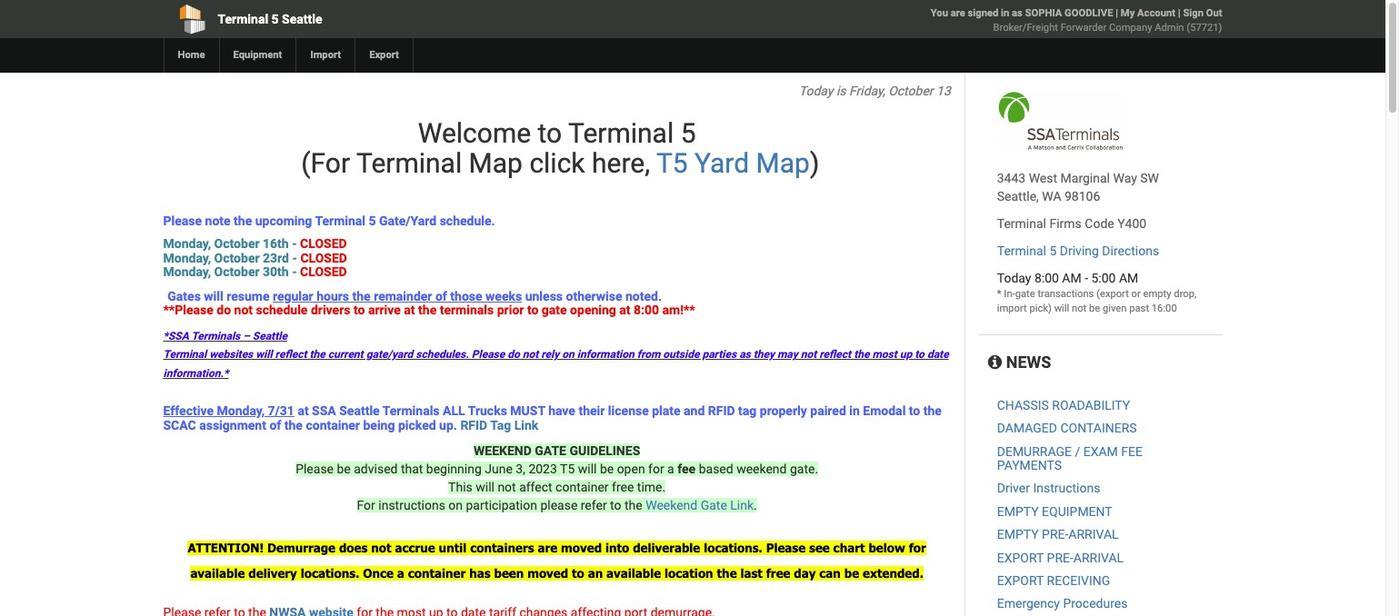 Task type: vqa. For each thing, say whether or not it's contained in the screenshot.
9.5.0.202307122
no



Task type: locate. For each thing, give the bounding box(es) containing it.
see
[[809, 541, 830, 555]]

for inside weekend gate guidelines please be advised that beginning june 3, 2023 t5 will be open for a fee based weekend gate. this will not affect container free time. for instructions on participation please refer to the weekend gate link .
[[648, 462, 664, 476]]

rfid tag link link
[[460, 418, 542, 432]]

please left note
[[163, 214, 202, 228]]

paired
[[810, 404, 846, 418]]

1 horizontal spatial do
[[508, 349, 520, 361]]

instructions
[[1033, 481, 1101, 496]]

to inside weekend gate guidelines please be advised that beginning june 3, 2023 t5 will be open for a fee based weekend gate. this will not affect container free time. for instructions on participation please refer to the weekend gate link .
[[610, 498, 621, 513]]

1 horizontal spatial at
[[404, 303, 415, 317]]

1 vertical spatial terminals
[[383, 404, 440, 418]]

the inside the attention! demurrage does not accrue until containers are moved into deliverable locations. please see chart below for available delivery locations. once a container has been moved to an available location the last free day can be extended.
[[717, 566, 737, 581]]

forwarder
[[1061, 22, 1107, 34]]

0 horizontal spatial do
[[217, 303, 231, 317]]

0 vertical spatial a
[[667, 462, 674, 476]]

news
[[1002, 353, 1051, 372]]

1 available from the left
[[190, 566, 245, 581]]

empty down driver
[[997, 504, 1039, 519]]

0 vertical spatial free
[[612, 480, 634, 495]]

in inside you are signed in as sophia goodlive | my account | sign out broker/freight forwarder company admin (57721)
[[1001, 7, 1010, 19]]

emergency
[[997, 597, 1060, 611]]

5 left gate/yard
[[369, 214, 376, 228]]

on inside *ssa terminals – seattle terminal websites will reflect the current gate/yard schedules. please do not rely on information from outside parties as they may not reflect the most up to date information.*
[[562, 349, 574, 361]]

to left "arrive"
[[354, 303, 365, 317]]

free inside weekend gate guidelines please be advised that beginning june 3, 2023 t5 will be open for a fee based weekend gate. this will not affect container free time. for instructions on participation please refer to the weekend gate link .
[[612, 480, 634, 495]]

2 vertical spatial seattle
[[339, 404, 380, 418]]

empty pre-arrival link
[[997, 527, 1119, 542]]

- left the 5:00
[[1085, 271, 1088, 286]]

3443 west marginal way sw seattle, wa 98106
[[997, 171, 1159, 204]]

- right 30th
[[292, 265, 297, 279]]

today for today                                                                                                                                                                                                                                                                                                                                                                                                                                                                                                                                                                                                                                                                                                           8:00 am - 5:00 am * in-gate transactions (export or empty drop, import pick) will not be given past 16:00
[[997, 271, 1031, 286]]

link right tag
[[514, 418, 539, 432]]

please note the upcoming terminal 5 gate/yard schedule. monday, october 16th - closed monday, october 23rd - closed monday, october 30th - closed
[[163, 214, 495, 279]]

be inside the attention! demurrage does not accrue until containers are moved into deliverable locations. please see chart below for available delivery locations. once a container has been moved to an available location the last free day can be extended.
[[844, 566, 859, 581]]

the left last
[[717, 566, 737, 581]]

1 vertical spatial container
[[556, 480, 609, 495]]

not down transactions
[[1072, 303, 1087, 315]]

0 horizontal spatial as
[[739, 349, 751, 361]]

1 horizontal spatial in
[[1001, 7, 1010, 19]]

0 vertical spatial for
[[648, 462, 664, 476]]

–
[[243, 330, 250, 343]]

as inside you are signed in as sophia goodlive | my account | sign out broker/freight forwarder company admin (57721)
[[1012, 7, 1023, 19]]

1 horizontal spatial today
[[997, 271, 1031, 286]]

0 vertical spatial container
[[306, 418, 360, 432]]

gate inside today                                                                                                                                                                                                                                                                                                                                                                                                                                                                                                                                                                                                                                                                                                           8:00 am - 5:00 am * in-gate transactions (export or empty drop, import pick) will not be given past 16:00
[[1015, 288, 1035, 300]]

available down attention!
[[190, 566, 245, 581]]

0 vertical spatial as
[[1012, 7, 1023, 19]]

0 vertical spatial are
[[951, 7, 965, 19]]

0 horizontal spatial in
[[849, 404, 860, 418]]

current
[[328, 349, 363, 361]]

weekend gate guidelines please be advised that beginning june 3, 2023 t5 will be open for a fee based weekend gate. this will not affect container free time. for instructions on participation please refer to the weekend gate link .
[[296, 444, 818, 513]]

2 empty from the top
[[997, 527, 1039, 542]]

has
[[469, 566, 491, 581]]

for up time.
[[648, 462, 664, 476]]

1 horizontal spatial on
[[562, 349, 574, 361]]

0 horizontal spatial today
[[799, 84, 833, 98]]

at inside at ssa seattle terminals all trucks must have their license plate and rfid tag properly paired in emodal to the scac assignment of the container being picked up.
[[298, 404, 309, 418]]

0 horizontal spatial reflect
[[275, 349, 307, 361]]

0 horizontal spatial for
[[648, 462, 664, 476]]

y400
[[1118, 216, 1147, 231]]

link right gate
[[730, 498, 754, 513]]

effective monday, 7/31
[[163, 404, 295, 418]]

into
[[605, 541, 629, 555]]

as inside *ssa terminals – seattle terminal websites will reflect the current gate/yard schedules. please do not rely on information from outside parties as they may not reflect the most up to date information.*
[[739, 349, 751, 361]]

pre- down empty pre-arrival link
[[1047, 551, 1074, 565]]

reflect
[[275, 349, 307, 361], [819, 349, 851, 361]]

5 right here,
[[681, 117, 696, 149]]

(57721)
[[1187, 22, 1222, 34]]

container up refer
[[556, 480, 609, 495]]

am up transactions
[[1062, 271, 1082, 286]]

1 reflect from the left
[[275, 349, 307, 361]]

0 horizontal spatial terminals
[[191, 330, 240, 343]]

at
[[404, 303, 415, 317], [619, 303, 631, 317], [298, 404, 309, 418]]

terminals inside at ssa seattle terminals all trucks must have their license plate and rfid tag properly paired in emodal to the scac assignment of the container being picked up.
[[383, 404, 440, 418]]

reflect right may
[[819, 349, 851, 361]]

october left 23rd in the top left of the page
[[214, 251, 260, 265]]

8:00 inside today                                                                                                                                                                                                                                                                                                                                                                                                                                                                                                                                                                                                                                                                                                           8:00 am - 5:00 am * in-gate transactions (export or empty drop, import pick) will not be given past 16:00
[[1035, 271, 1059, 286]]

at right "arrive"
[[404, 303, 415, 317]]

company
[[1109, 22, 1152, 34]]

to inside at ssa seattle terminals all trucks must have their license plate and rfid tag properly paired in emodal to the scac assignment of the container being picked up.
[[909, 404, 920, 418]]

will inside today                                                                                                                                                                                                                                                                                                                                                                                                                                                                                                                                                                                                                                                                                                           8:00 am - 5:00 am * in-gate transactions (export or empty drop, import pick) will not be given past 16:00
[[1054, 303, 1069, 315]]

0 vertical spatial today
[[799, 84, 833, 98]]

transactions
[[1038, 288, 1094, 300]]

1 vertical spatial as
[[739, 349, 751, 361]]

link
[[514, 418, 539, 432], [730, 498, 754, 513]]

| left my
[[1116, 7, 1118, 19]]

moved right been
[[528, 566, 568, 581]]

at ssa seattle terminals all trucks must have their license plate and rfid tag properly paired in emodal to the scac assignment of the container being picked up.
[[163, 404, 942, 432]]

*ssa
[[163, 330, 189, 343]]

gate/yard
[[379, 214, 437, 228]]

be left advised
[[337, 462, 351, 476]]

not up once
[[371, 541, 391, 555]]

2 horizontal spatial at
[[619, 303, 631, 317]]

1 vertical spatial of
[[269, 418, 281, 432]]

to left an on the left of page
[[572, 566, 584, 581]]

chassis roadability link
[[997, 398, 1130, 413]]

scac
[[163, 418, 196, 432]]

terminals
[[191, 330, 240, 343], [383, 404, 440, 418]]

export up 'export receiving' link
[[997, 551, 1044, 565]]

accrue
[[395, 541, 435, 555]]

0 horizontal spatial map
[[469, 147, 523, 179]]

locations. down 'does'
[[301, 566, 359, 581]]

to right up at the right of the page
[[915, 349, 925, 361]]

arrival up receiving
[[1074, 551, 1124, 565]]

not up participation
[[498, 480, 516, 495]]

are down please
[[538, 541, 558, 555]]

t5
[[656, 147, 688, 179], [560, 462, 575, 476]]

be
[[1089, 303, 1100, 315], [337, 462, 351, 476], [600, 462, 614, 476], [844, 566, 859, 581]]

1 horizontal spatial of
[[435, 289, 447, 303]]

0 horizontal spatial available
[[190, 566, 245, 581]]

2 available from the left
[[607, 566, 661, 581]]

8:00 left am!** at left
[[634, 303, 659, 317]]

a left fee
[[667, 462, 674, 476]]

1 closed from the top
[[300, 237, 347, 251]]

available
[[190, 566, 245, 581], [607, 566, 661, 581]]

plate
[[652, 404, 681, 418]]

locations. up last
[[704, 541, 763, 555]]

you
[[931, 7, 948, 19]]

container
[[306, 418, 360, 432], [556, 480, 609, 495], [408, 566, 466, 581]]

weekend
[[737, 462, 787, 476]]

1 am from the left
[[1062, 271, 1082, 286]]

8:00 up transactions
[[1035, 271, 1059, 286]]

1 vertical spatial locations.
[[301, 566, 359, 581]]

equipment
[[1042, 504, 1113, 519]]

seattle right –
[[253, 330, 287, 343]]

seattle up the import
[[282, 12, 322, 26]]

container down until
[[408, 566, 466, 581]]

1 vertical spatial seattle
[[253, 330, 287, 343]]

1 vertical spatial a
[[397, 566, 404, 581]]

1 horizontal spatial rfid
[[708, 404, 735, 418]]

once
[[363, 566, 394, 581]]

empty down empty equipment "link"
[[997, 527, 1039, 542]]

0 vertical spatial do
[[217, 303, 231, 317]]

seattle inside at ssa seattle terminals all trucks must have their license plate and rfid tag properly paired in emodal to the scac assignment of the container being picked up.
[[339, 404, 380, 418]]

in right signed
[[1001, 7, 1010, 19]]

.
[[754, 498, 757, 513]]

time.
[[637, 480, 666, 495]]

1 horizontal spatial terminals
[[383, 404, 440, 418]]

empty
[[1143, 288, 1172, 300]]

3443
[[997, 171, 1026, 185]]

0 horizontal spatial rfid
[[460, 418, 488, 432]]

terminals up websites on the left bottom of the page
[[191, 330, 240, 343]]

1 horizontal spatial |
[[1178, 7, 1181, 19]]

for inside the attention! demurrage does not accrue until containers are moved into deliverable locations. please see chart below for available delivery locations. once a container has been moved to an available location the last free day can be extended.
[[909, 541, 926, 555]]

0 vertical spatial gate
[[1015, 288, 1035, 300]]

pick)
[[1030, 303, 1052, 315]]

or
[[1132, 288, 1141, 300]]

2 export from the top
[[997, 574, 1044, 588]]

0 horizontal spatial t5
[[560, 462, 575, 476]]

0 vertical spatial locations.
[[704, 541, 763, 555]]

1 horizontal spatial container
[[408, 566, 466, 581]]

1 horizontal spatial link
[[730, 498, 754, 513]]

0 horizontal spatial locations.
[[301, 566, 359, 581]]

1 horizontal spatial are
[[951, 7, 965, 19]]

1 vertical spatial in
[[849, 404, 860, 418]]

1 horizontal spatial free
[[766, 566, 791, 581]]

do right the **please at the left
[[217, 303, 231, 317]]

0 vertical spatial 8:00
[[1035, 271, 1059, 286]]

seattle,
[[997, 189, 1039, 204]]

0 vertical spatial terminals
[[191, 330, 240, 343]]

1 vertical spatial for
[[909, 541, 926, 555]]

terminal 5 seattle
[[218, 12, 322, 26]]

0 horizontal spatial am
[[1062, 271, 1082, 286]]

be down guidelines
[[600, 462, 614, 476]]

please up day
[[766, 541, 806, 555]]

seattle inside terminal 5 seattle 'link'
[[282, 12, 322, 26]]

will right websites on the left bottom of the page
[[256, 349, 272, 361]]

t5 right 2023
[[560, 462, 575, 476]]

fee
[[678, 462, 696, 476]]

1 vertical spatial t5
[[560, 462, 575, 476]]

1 horizontal spatial reflect
[[819, 349, 851, 361]]

1 vertical spatial today
[[997, 271, 1031, 286]]

map left click
[[469, 147, 523, 179]]

past
[[1129, 303, 1149, 315]]

0 vertical spatial export
[[997, 551, 1044, 565]]

0 vertical spatial pre-
[[1042, 527, 1069, 542]]

0 horizontal spatial free
[[612, 480, 634, 495]]

5 inside please note the upcoming terminal 5 gate/yard schedule. monday, october 16th - closed monday, october 23rd - closed monday, october 30th - closed
[[369, 214, 376, 228]]

0 vertical spatial in
[[1001, 7, 1010, 19]]

october
[[888, 84, 933, 98], [214, 237, 260, 251], [214, 251, 260, 265], [214, 265, 260, 279]]

export link
[[355, 38, 413, 73]]

today up in- at the right top
[[997, 271, 1031, 286]]

0 vertical spatial moved
[[561, 541, 602, 555]]

1 vertical spatial export
[[997, 574, 1044, 588]]

do left the rely
[[508, 349, 520, 361]]

0 vertical spatial on
[[562, 349, 574, 361]]

outside
[[663, 349, 700, 361]]

export up emergency
[[997, 574, 1044, 588]]

reflect down schedule
[[275, 349, 307, 361]]

container left being
[[306, 418, 360, 432]]

0 horizontal spatial of
[[269, 418, 281, 432]]

0 vertical spatial empty
[[997, 504, 1039, 519]]

1 horizontal spatial for
[[909, 541, 926, 555]]

today inside today                                                                                                                                                                                                                                                                                                                                                                                                                                                                                                                                                                                                                                                                                                           8:00 am - 5:00 am * in-gate transactions (export or empty drop, import pick) will not be given past 16:00
[[997, 271, 1031, 286]]

to inside *ssa terminals – seattle terminal websites will reflect the current gate/yard schedules. please do not rely on information from outside parties as they may not reflect the most up to date information.*
[[915, 349, 925, 361]]

of right assignment
[[269, 418, 281, 432]]

1 vertical spatial pre-
[[1047, 551, 1074, 565]]

1 horizontal spatial as
[[1012, 7, 1023, 19]]

0 vertical spatial seattle
[[282, 12, 322, 26]]

0 horizontal spatial container
[[306, 418, 360, 432]]

1 vertical spatial do
[[508, 349, 520, 361]]

as up the broker/freight
[[1012, 7, 1023, 19]]

participation
[[466, 498, 537, 513]]

the inside please note the upcoming terminal 5 gate/yard schedule. monday, october 16th - closed monday, october 23rd - closed monday, october 30th - closed
[[234, 214, 252, 228]]

today for today is friday, october 13
[[799, 84, 833, 98]]

a right once
[[397, 566, 404, 581]]

0 vertical spatial arrival
[[1069, 527, 1119, 542]]

today left is
[[799, 84, 833, 98]]

1 horizontal spatial available
[[607, 566, 661, 581]]

a
[[667, 462, 674, 476], [397, 566, 404, 581]]

0 vertical spatial link
[[514, 418, 539, 432]]

container inside at ssa seattle terminals all trucks must have their license plate and rfid tag properly paired in emodal to the scac assignment of the container being picked up.
[[306, 418, 360, 432]]

drivers
[[311, 303, 350, 317]]

0 horizontal spatial are
[[538, 541, 558, 555]]

1 horizontal spatial 8:00
[[1035, 271, 1059, 286]]

instructions
[[378, 498, 445, 513]]

0 horizontal spatial a
[[397, 566, 404, 581]]

import
[[997, 303, 1027, 315]]

properly
[[760, 404, 807, 418]]

in right paired
[[849, 404, 860, 418]]

may
[[777, 349, 798, 361]]

8:00 inside gates will resume regular hours the remainder of those weeks unless otherwise noted. **please do not schedule drivers to arrive at the terminals prior to gate opening at 8:00 am!**
[[634, 303, 659, 317]]

13
[[937, 84, 951, 98]]

as left the they
[[739, 349, 751, 361]]

on down this
[[449, 498, 463, 513]]

(for
[[301, 147, 350, 179]]

map right yard
[[756, 147, 810, 179]]

will right 'gates'
[[204, 289, 223, 303]]

at left ssa
[[298, 404, 309, 418]]

please right schedules.
[[472, 349, 505, 361]]

5 up equipment
[[271, 12, 279, 26]]

open
[[617, 462, 645, 476]]

1 horizontal spatial am
[[1119, 271, 1139, 286]]

0 horizontal spatial 8:00
[[634, 303, 659, 317]]

1 | from the left
[[1116, 7, 1118, 19]]

available down into
[[607, 566, 661, 581]]

given
[[1103, 303, 1127, 315]]

will down transactions
[[1054, 303, 1069, 315]]

1 vertical spatial gate
[[542, 303, 567, 317]]

free down open
[[612, 480, 634, 495]]

be left given
[[1089, 303, 1100, 315]]

moved up an on the left of page
[[561, 541, 602, 555]]

for right below
[[909, 541, 926, 555]]

0 horizontal spatial at
[[298, 404, 309, 418]]

prior
[[497, 303, 524, 317]]

arrival down the equipment in the bottom of the page
[[1069, 527, 1119, 542]]

1 vertical spatial on
[[449, 498, 463, 513]]

are inside you are signed in as sophia goodlive | my account | sign out broker/freight forwarder company admin (57721)
[[951, 7, 965, 19]]

gate up import
[[1015, 288, 1035, 300]]

5
[[271, 12, 279, 26], [681, 117, 696, 149], [369, 214, 376, 228], [1050, 244, 1057, 258]]

the left ssa
[[284, 418, 303, 432]]

**please
[[163, 303, 213, 317]]

1 horizontal spatial gate
[[1015, 288, 1035, 300]]

1 vertical spatial free
[[766, 566, 791, 581]]

1 horizontal spatial a
[[667, 462, 674, 476]]

signed
[[968, 7, 999, 19]]

2 horizontal spatial container
[[556, 480, 609, 495]]

1 horizontal spatial t5
[[656, 147, 688, 179]]

0 horizontal spatial on
[[449, 498, 463, 513]]

1 vertical spatial 8:00
[[634, 303, 659, 317]]

1 vertical spatial are
[[538, 541, 558, 555]]

| left sign
[[1178, 7, 1181, 19]]

1 horizontal spatial map
[[756, 147, 810, 179]]

will down guidelines
[[578, 462, 597, 476]]

not right may
[[801, 349, 817, 361]]

rfid tag link
[[460, 418, 542, 432]]

at right opening
[[619, 303, 631, 317]]

on right the rely
[[562, 349, 574, 361]]

demurrage
[[267, 541, 336, 555]]

the right note
[[234, 214, 252, 228]]

can
[[820, 566, 841, 581]]

0 vertical spatial t5
[[656, 147, 688, 179]]

)
[[810, 147, 820, 179]]

not left the rely
[[523, 349, 539, 361]]

5 inside 'link'
[[271, 12, 279, 26]]

please inside *ssa terminals – seattle terminal websites will reflect the current gate/yard schedules. please do not rely on information from outside parties as they may not reflect the most up to date information.*
[[472, 349, 505, 361]]

will down june
[[476, 480, 495, 495]]

of left the 'those'
[[435, 289, 447, 303]]

drop,
[[1174, 288, 1197, 300]]

gate left opening
[[542, 303, 567, 317]]

beginning
[[426, 462, 482, 476]]

please down ssa
[[296, 462, 334, 476]]

seattle right ssa
[[339, 404, 380, 418]]

0 horizontal spatial link
[[514, 418, 539, 432]]

terminal inside *ssa terminals – seattle terminal websites will reflect the current gate/yard schedules. please do not rely on information from outside parties as they may not reflect the most up to date information.*
[[163, 349, 207, 361]]

not up –
[[234, 303, 253, 317]]

map
[[469, 147, 523, 179], [756, 147, 810, 179]]

procedures
[[1063, 597, 1128, 611]]

closed
[[300, 237, 347, 251], [300, 251, 347, 265], [300, 265, 347, 279]]

1 vertical spatial link
[[730, 498, 754, 513]]

0 horizontal spatial gate
[[542, 303, 567, 317]]

gate.
[[790, 462, 818, 476]]

resume
[[227, 289, 270, 303]]

rfid right up. on the left of the page
[[460, 418, 488, 432]]

0 horizontal spatial |
[[1116, 7, 1118, 19]]

in
[[1001, 7, 1010, 19], [849, 404, 860, 418]]

the down time.
[[625, 498, 643, 513]]

terminal inside 'link'
[[218, 12, 268, 26]]

*ssa terminals – seattle terminal websites will reflect the current gate/yard schedules. please do not rely on information from outside parties as they may not reflect the most up to date information.*
[[163, 330, 949, 380]]

2 vertical spatial container
[[408, 566, 466, 581]]

0 vertical spatial of
[[435, 289, 447, 303]]

- right 23rd in the top left of the page
[[292, 251, 297, 265]]

in inside at ssa seattle terminals all trucks must have their license plate and rfid tag properly paired in emodal to the scac assignment of the container being picked up.
[[849, 404, 860, 418]]

1 vertical spatial empty
[[997, 527, 1039, 542]]

be right can in the bottom of the page
[[844, 566, 859, 581]]



Task type: describe. For each thing, give the bounding box(es) containing it.
roadability
[[1052, 398, 1130, 413]]

seattle inside *ssa terminals – seattle terminal websites will reflect the current gate/yard schedules. please do not rely on information from outside parties as they may not reflect the most up to date information.*
[[253, 330, 287, 343]]

terminal inside please note the upcoming terminal 5 gate/yard schedule. monday, october 16th - closed monday, october 23rd - closed monday, october 30th - closed
[[315, 214, 366, 228]]

1 map from the left
[[469, 147, 523, 179]]

will inside gates will resume regular hours the remainder of those weeks unless otherwise noted. **please do not schedule drivers to arrive at the terminals prior to gate opening at 8:00 am!**
[[204, 289, 223, 303]]

30th
[[263, 265, 289, 279]]

not inside the attention! demurrage does not accrue until containers are moved into deliverable locations. please see chart below for available delivery locations. once a container has been moved to an available location the last free day can be extended.
[[371, 541, 391, 555]]

chassis roadability damaged containers demurrage / exam fee payments driver instructions empty equipment empty pre-arrival export pre-arrival export receiving emergency procedures
[[997, 398, 1143, 611]]

a inside weekend gate guidelines please be advised that beginning june 3, 2023 t5 will be open for a fee based weekend gate. this will not affect container free time. for instructions on participation please refer to the weekend gate link .
[[667, 462, 674, 476]]

1 vertical spatial moved
[[528, 566, 568, 581]]

chassis
[[997, 398, 1049, 413]]

gate
[[701, 498, 727, 513]]

information
[[577, 349, 634, 361]]

export receiving link
[[997, 574, 1110, 588]]

guidelines
[[570, 444, 640, 458]]

being
[[363, 418, 395, 432]]

not inside weekend gate guidelines please be advised that beginning june 3, 2023 t5 will be open for a fee based weekend gate. this will not affect container free time. for instructions on participation please refer to the weekend gate link .
[[498, 480, 516, 495]]

terminal 5 seattle image
[[997, 91, 1124, 151]]

please inside the attention! demurrage does not accrue until containers are moved into deliverable locations. please see chart below for available delivery locations. once a container has been moved to an available location the last free day can be extended.
[[766, 541, 806, 555]]

2 | from the left
[[1178, 7, 1181, 19]]

this
[[448, 480, 473, 495]]

the left most
[[854, 349, 870, 361]]

attention!
[[188, 541, 264, 555]]

5 inside welcome to terminal 5 (for terminal map click here, t5 yard map )
[[681, 117, 696, 149]]

must
[[510, 404, 545, 418]]

west
[[1029, 171, 1058, 185]]

my
[[1121, 7, 1135, 19]]

a inside the attention! demurrage does not accrue until containers are moved into deliverable locations. please see chart below for available delivery locations. once a container has been moved to an available location the last free day can be extended.
[[397, 566, 404, 581]]

trucks
[[468, 404, 507, 418]]

of inside at ssa seattle terminals all trucks must have their license plate and rfid tag properly paired in emodal to the scac assignment of the container being picked up.
[[269, 418, 281, 432]]

driving
[[1060, 244, 1099, 258]]

location
[[665, 566, 713, 581]]

do inside *ssa terminals – seattle terminal websites will reflect the current gate/yard schedules. please do not rely on information from outside parties as they may not reflect the most up to date information.*
[[508, 349, 520, 361]]

damaged containers link
[[997, 421, 1137, 436]]

equipment
[[233, 49, 282, 61]]

firms
[[1050, 216, 1082, 231]]

- inside today                                                                                                                                                                                                                                                                                                                                                                                                                                                                                                                                                                                                                                                                                                           8:00 am - 5:00 am * in-gate transactions (export or empty drop, import pick) will not be given past 16:00
[[1085, 271, 1088, 286]]

not inside gates will resume regular hours the remainder of those weeks unless otherwise noted. **please do not schedule drivers to arrive at the terminals prior to gate opening at 8:00 am!**
[[234, 303, 253, 317]]

below
[[869, 541, 905, 555]]

remainder
[[374, 289, 432, 303]]

2 map from the left
[[756, 147, 810, 179]]

code
[[1085, 216, 1114, 231]]

terminal firms code y400
[[997, 216, 1147, 231]]

exam
[[1084, 444, 1118, 459]]

link inside weekend gate guidelines please be advised that beginning june 3, 2023 t5 will be open for a fee based weekend gate. this will not affect container free time. for instructions on participation please refer to the weekend gate link .
[[730, 498, 754, 513]]

t5 yard map link
[[656, 147, 810, 179]]

click
[[530, 147, 585, 179]]

be inside today                                                                                                                                                                                                                                                                                                                                                                                                                                                                                                                                                                                                                                                                                                           8:00 am - 5:00 am * in-gate transactions (export or empty drop, import pick) will not be given past 16:00
[[1089, 303, 1100, 315]]

chart
[[833, 541, 865, 555]]

are inside the attention! demurrage does not accrue until containers are moved into deliverable locations. please see chart below for available delivery locations. once a container has been moved to an available location the last free day can be extended.
[[538, 541, 558, 555]]

they
[[754, 349, 775, 361]]

picked
[[398, 418, 436, 432]]

1 empty from the top
[[997, 504, 1039, 519]]

tag
[[738, 404, 757, 418]]

out
[[1206, 7, 1222, 19]]

in-
[[1004, 288, 1015, 300]]

(export
[[1097, 288, 1129, 300]]

weeks
[[486, 289, 522, 303]]

those
[[450, 289, 482, 303]]

gate inside gates will resume regular hours the remainder of those weeks unless otherwise noted. **please do not schedule drivers to arrive at the terminals prior to gate opening at 8:00 am!**
[[542, 303, 567, 317]]

import link
[[296, 38, 355, 73]]

5:00
[[1092, 271, 1116, 286]]

seattle for at
[[339, 404, 380, 418]]

hours
[[317, 289, 349, 303]]

october up resume
[[214, 265, 260, 279]]

the right emodal
[[924, 404, 942, 418]]

damaged
[[997, 421, 1057, 436]]

otherwise
[[566, 289, 622, 303]]

parties
[[702, 349, 737, 361]]

friday,
[[849, 84, 885, 98]]

3,
[[516, 462, 525, 476]]

information.*
[[163, 367, 229, 380]]

sw
[[1140, 171, 1159, 185]]

- right 16th
[[292, 237, 297, 251]]

info circle image
[[988, 355, 1002, 371]]

schedules.
[[416, 349, 469, 361]]

day
[[794, 566, 816, 581]]

october down note
[[214, 237, 260, 251]]

1 horizontal spatial locations.
[[704, 541, 763, 555]]

16:00
[[1152, 303, 1177, 315]]

their
[[579, 404, 605, 418]]

to inside welcome to terminal 5 (for terminal map click here, t5 yard map )
[[538, 117, 562, 149]]

container inside weekend gate guidelines please be advised that beginning june 3, 2023 t5 will be open for a fee based weekend gate. this will not affect container free time. for instructions on participation please refer to the weekend gate link .
[[556, 480, 609, 495]]

to inside the attention! demurrage does not accrue until containers are moved into deliverable locations. please see chart below for available delivery locations. once a container has been moved to an available location the last free day can be extended.
[[572, 566, 584, 581]]

gates
[[168, 289, 201, 303]]

for
[[357, 498, 375, 513]]

3 closed from the top
[[300, 265, 347, 279]]

container inside the attention! demurrage does not accrue until containers are moved into deliverable locations. please see chart below for available delivery locations. once a container has been moved to an available location the last free day can be extended.
[[408, 566, 466, 581]]

do inside gates will resume regular hours the remainder of those weeks unless otherwise noted. **please do not schedule drivers to arrive at the terminals prior to gate opening at 8:00 am!**
[[217, 303, 231, 317]]

of inside gates will resume regular hours the remainder of those weeks unless otherwise noted. **please do not schedule drivers to arrive at the terminals prior to gate opening at 8:00 am!**
[[435, 289, 447, 303]]

the inside weekend gate guidelines please be advised that beginning june 3, 2023 t5 will be open for a fee based weekend gate. this will not affect container free time. for instructions on participation please refer to the weekend gate link .
[[625, 498, 643, 513]]

1 vertical spatial arrival
[[1074, 551, 1124, 565]]

not inside today                                                                                                                                                                                                                                                                                                                                                                                                                                                                                                                                                                                                                                                                                                           8:00 am - 5:00 am * in-gate transactions (export or empty drop, import pick) will not be given past 16:00
[[1072, 303, 1087, 315]]

gates will resume regular hours the remainder of those weeks unless otherwise noted. **please do not schedule drivers to arrive at the terminals prior to gate opening at 8:00 am!**
[[163, 289, 695, 317]]

2 am from the left
[[1119, 271, 1139, 286]]

t5 inside weekend gate guidelines please be advised that beginning june 3, 2023 t5 will be open for a fee based weekend gate. this will not affect container free time. for instructions on participation please refer to the weekend gate link .
[[560, 462, 575, 476]]

broker/freight
[[993, 22, 1058, 34]]

2 reflect from the left
[[819, 349, 851, 361]]

weekend gate link link
[[646, 498, 754, 513]]

free inside the attention! demurrage does not accrue until containers are moved into deliverable locations. please see chart below for available delivery locations. once a container has been moved to an available location the last free day can be extended.
[[766, 566, 791, 581]]

weekend
[[646, 498, 698, 513]]

the left current
[[310, 349, 325, 361]]

terminal 5 seattle link
[[163, 0, 589, 38]]

emergency procedures link
[[997, 597, 1128, 611]]

1 export from the top
[[997, 551, 1044, 565]]

admin
[[1155, 22, 1184, 34]]

import
[[310, 49, 341, 61]]

advised
[[354, 462, 398, 476]]

please inside weekend gate guidelines please be advised that beginning june 3, 2023 t5 will be open for a fee based weekend gate. this will not affect container free time. for instructions on participation please refer to the weekend gate link .
[[296, 462, 334, 476]]

23rd
[[263, 251, 289, 265]]

my account link
[[1121, 7, 1176, 19]]

driver instructions link
[[997, 481, 1101, 496]]

please inside please note the upcoming terminal 5 gate/yard schedule. monday, october 16th - closed monday, october 23rd - closed monday, october 30th - closed
[[163, 214, 202, 228]]

sign out link
[[1183, 7, 1222, 19]]

driver
[[997, 481, 1030, 496]]

license
[[608, 404, 649, 418]]

rfid inside at ssa seattle terminals all trucks must have their license plate and rfid tag properly paired in emodal to the scac assignment of the container being picked up.
[[708, 404, 735, 418]]

refer
[[581, 498, 607, 513]]

98106
[[1065, 189, 1100, 204]]

on inside weekend gate guidelines please be advised that beginning june 3, 2023 t5 will be open for a fee based weekend gate. this will not affect container free time. for instructions on participation please refer to the weekend gate link .
[[449, 498, 463, 513]]

last
[[741, 566, 763, 581]]

the right hours
[[352, 289, 371, 303]]

demurrage
[[997, 444, 1072, 459]]

extended.
[[863, 566, 924, 581]]

regular
[[273, 289, 313, 303]]

tag
[[490, 418, 511, 432]]

2 closed from the top
[[300, 251, 347, 265]]

date
[[927, 349, 949, 361]]

the left terminals
[[418, 303, 437, 317]]

welcome
[[418, 117, 531, 149]]

will inside *ssa terminals – seattle terminal websites will reflect the current gate/yard schedules. please do not rely on information from outside parties as they may not reflect the most up to date information.*
[[256, 349, 272, 361]]

to right prior at the left of the page
[[527, 303, 539, 317]]

been
[[494, 566, 524, 581]]

t5 inside welcome to terminal 5 (for terminal map click here, t5 yard map )
[[656, 147, 688, 179]]

terminals inside *ssa terminals – seattle terminal websites will reflect the current gate/yard schedules. please do not rely on information from outside parties as they may not reflect the most up to date information.*
[[191, 330, 240, 343]]

october left 13
[[888, 84, 933, 98]]

terminals
[[440, 303, 494, 317]]

/
[[1075, 444, 1080, 459]]

5 left driving
[[1050, 244, 1057, 258]]

seattle for terminal
[[282, 12, 322, 26]]



